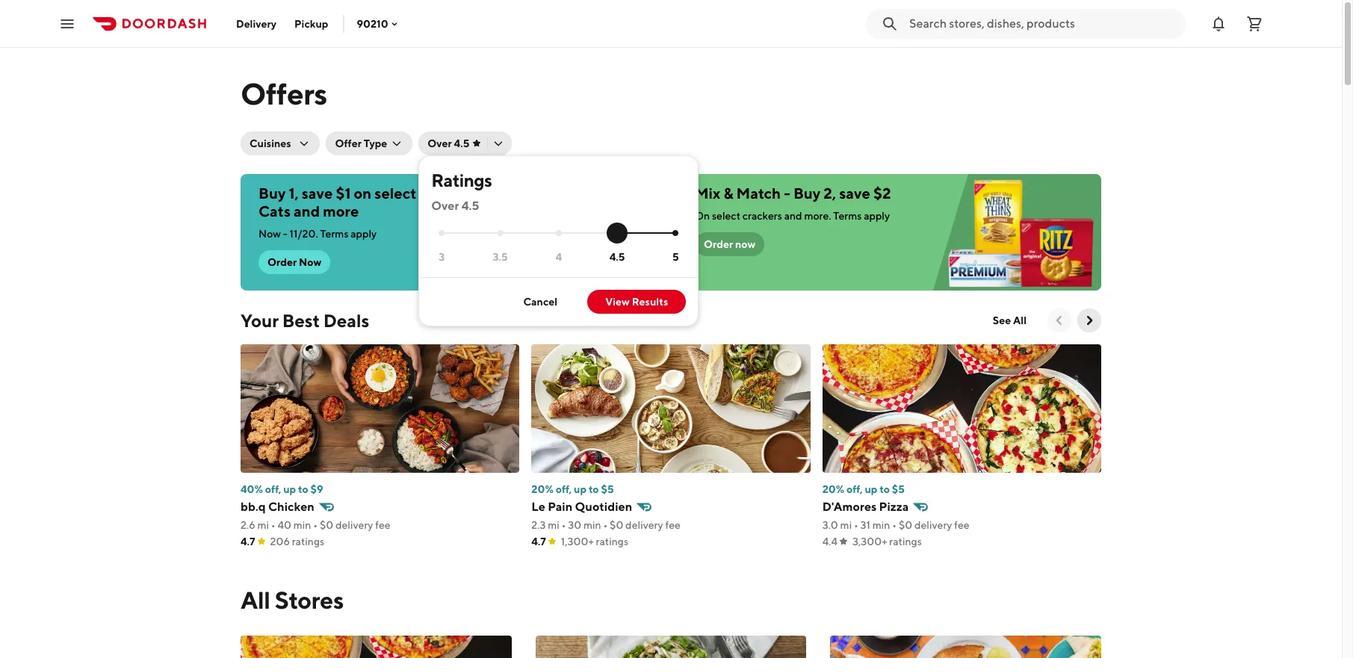 Task type: describe. For each thing, give the bounding box(es) containing it.
2 • from the left
[[313, 519, 318, 531]]

cuisines button
[[241, 131, 320, 155]]

3,300+ ratings
[[852, 536, 922, 548]]

over 4.5 button
[[419, 131, 512, 155]]

off, for pain
[[556, 483, 572, 495]]

$5 for d'amores pizza
[[892, 483, 905, 495]]

3,300+
[[852, 536, 887, 548]]

deals
[[323, 310, 369, 331]]

offer type
[[335, 137, 387, 149]]

mix
[[695, 185, 720, 202]]

$0 for bb.q chicken
[[320, 519, 333, 531]]

5
[[672, 251, 679, 263]]

order for mix & match - buy 2, save $2
[[704, 238, 733, 250]]

1 vertical spatial apply
[[351, 228, 377, 240]]

view results
[[605, 296, 668, 308]]

40%
[[241, 483, 263, 495]]

cancel
[[523, 296, 557, 308]]

$9
[[310, 483, 323, 495]]

type
[[364, 137, 387, 149]]

off, for pizza
[[847, 483, 863, 495]]

2.3 mi • 30 min • $0 delivery fee
[[531, 519, 681, 531]]

fee for bb.q chicken
[[375, 519, 391, 531]]

1 vertical spatial 4.5
[[461, 199, 479, 213]]

more.
[[804, 210, 831, 222]]

2 buy from the left
[[793, 185, 821, 202]]

cancel button
[[505, 290, 575, 314]]

all stores
[[241, 586, 344, 614]]

le pain quotidien
[[531, 500, 632, 514]]

2.6
[[241, 519, 255, 531]]

results
[[632, 296, 668, 308]]

off, for chicken
[[265, 483, 281, 495]]

4 • from the left
[[603, 519, 608, 531]]

ratings for d'amores pizza
[[889, 536, 922, 548]]

bb.q chicken
[[241, 500, 314, 514]]

up for chicken
[[283, 483, 296, 495]]

4
[[555, 251, 562, 263]]

and inside buy 1, save $1 on select tidy cats and more
[[294, 202, 320, 220]]

ratings
[[431, 170, 492, 191]]

d'amores pizza
[[822, 500, 909, 514]]

best
[[282, 310, 320, 331]]

your best deals
[[241, 310, 369, 331]]

over 4.5 inside button
[[428, 137, 469, 149]]

31
[[860, 519, 870, 531]]

2,
[[824, 185, 836, 202]]

cats
[[259, 202, 291, 220]]

see all
[[993, 315, 1027, 327]]

3 stars and over image
[[439, 230, 445, 236]]

5 stars and over image
[[673, 230, 679, 236]]

mix & match - buy 2, save $2
[[695, 185, 891, 202]]

order now
[[267, 256, 321, 268]]

view results button
[[587, 290, 686, 314]]

save inside buy 1, save $1 on select tidy cats and more
[[302, 185, 333, 202]]

chicken
[[268, 500, 314, 514]]

on
[[695, 210, 710, 222]]

1 • from the left
[[271, 519, 275, 531]]

pickup
[[294, 18, 328, 30]]

4.5 inside button
[[454, 137, 469, 149]]

mi for d'amores
[[840, 519, 852, 531]]

delivery for d'amores pizza
[[914, 519, 952, 531]]

bb.q
[[241, 500, 266, 514]]

order now button
[[695, 232, 765, 256]]

pickup button
[[285, 12, 337, 35]]

more
[[323, 202, 359, 220]]

1,
[[289, 185, 299, 202]]

delivery for bb.q chicken
[[335, 519, 373, 531]]

$2
[[873, 185, 891, 202]]

pain
[[548, 500, 572, 514]]

30
[[568, 519, 581, 531]]

to for pizza
[[880, 483, 890, 495]]

view
[[605, 296, 630, 308]]

0 horizontal spatial all
[[241, 586, 270, 614]]

40
[[278, 519, 291, 531]]

open menu image
[[58, 15, 76, 33]]

mi for bb.q
[[257, 519, 269, 531]]

&
[[724, 185, 733, 202]]

6 • from the left
[[892, 519, 897, 531]]

notification bell image
[[1210, 15, 1228, 33]]



Task type: vqa. For each thing, say whether or not it's contained in the screenshot.
Freshpet inside the $12.75 Freshpet Select Fresh from the Kitchen Dog Food Home Cooked Chicken Recipe (1.75 lb)
no



Task type: locate. For each thing, give the bounding box(es) containing it.
and down mix & match - buy 2, save $2
[[784, 210, 802, 222]]

0 horizontal spatial min
[[293, 519, 311, 531]]

0 vertical spatial all
[[1013, 315, 1027, 327]]

ratings down 2.6 mi • 40 min • $0 delivery fee
[[292, 536, 324, 548]]

90210
[[357, 18, 388, 30]]

5 • from the left
[[854, 519, 858, 531]]

buy left 2,
[[793, 185, 821, 202]]

off, up d'amores
[[847, 483, 863, 495]]

select right on
[[375, 185, 416, 202]]

1 horizontal spatial apply
[[864, 210, 890, 222]]

1 vertical spatial over 4.5
[[431, 199, 479, 213]]

2 off, from the left
[[556, 483, 572, 495]]

0 vertical spatial apply
[[864, 210, 890, 222]]

1 fee from the left
[[375, 519, 391, 531]]

over 4.5 down ratings
[[431, 199, 479, 213]]

1 horizontal spatial off,
[[556, 483, 572, 495]]

$5 up pizza
[[892, 483, 905, 495]]

2 mi from the left
[[548, 519, 559, 531]]

save right 1,
[[302, 185, 333, 202]]

over up ratings
[[428, 137, 452, 149]]

3 ratings from the left
[[889, 536, 922, 548]]

2 20% off, up to $5 from the left
[[822, 483, 905, 495]]

3 off, from the left
[[847, 483, 863, 495]]

offers
[[241, 76, 327, 111]]

mi for le
[[548, 519, 559, 531]]

3 delivery from the left
[[914, 519, 952, 531]]

20% off, up to $5
[[531, 483, 614, 495], [822, 483, 905, 495]]

1 horizontal spatial $5
[[892, 483, 905, 495]]

3.5
[[493, 251, 508, 263]]

1 buy from the left
[[259, 185, 286, 202]]

fee
[[375, 519, 391, 531], [665, 519, 681, 531], [954, 519, 970, 531]]

terms down 2,
[[833, 210, 862, 222]]

terms
[[833, 210, 862, 222], [320, 228, 349, 240]]

2 20% from the left
[[822, 483, 844, 495]]

2 horizontal spatial delivery
[[914, 519, 952, 531]]

1 ratings from the left
[[292, 536, 324, 548]]

4.5 up view
[[609, 251, 625, 263]]

now
[[259, 228, 281, 240], [299, 256, 321, 268]]

• left 30
[[562, 519, 566, 531]]

0 horizontal spatial -
[[283, 228, 287, 240]]

ratings for le pain quotidien
[[596, 536, 628, 548]]

0 horizontal spatial save
[[302, 185, 333, 202]]

to for pain
[[589, 483, 599, 495]]

1 20% from the left
[[531, 483, 553, 495]]

2 delivery from the left
[[625, 519, 663, 531]]

up up chicken
[[283, 483, 296, 495]]

• up 3,300+ ratings
[[892, 519, 897, 531]]

1 horizontal spatial $0
[[610, 519, 623, 531]]

1,300+ ratings
[[561, 536, 628, 548]]

0 horizontal spatial apply
[[351, 228, 377, 240]]

0 vertical spatial order
[[704, 238, 733, 250]]

0 horizontal spatial mi
[[257, 519, 269, 531]]

now down cats
[[259, 228, 281, 240]]

order for buy 1, save $1 on select tidy cats and more
[[267, 256, 297, 268]]

2 horizontal spatial up
[[865, 483, 877, 495]]

1 horizontal spatial to
[[589, 483, 599, 495]]

4.7 down 2.3
[[531, 536, 546, 548]]

1 horizontal spatial terms
[[833, 210, 862, 222]]

20% up the le
[[531, 483, 553, 495]]

over inside button
[[428, 137, 452, 149]]

see all link
[[984, 309, 1036, 332]]

4.5 down ratings
[[461, 199, 479, 213]]

2 save from the left
[[839, 185, 870, 202]]

all right see
[[1013, 315, 1027, 327]]

delivery right 40
[[335, 519, 373, 531]]

1 horizontal spatial order
[[704, 238, 733, 250]]

all left stores
[[241, 586, 270, 614]]

• up 206 ratings
[[313, 519, 318, 531]]

1 off, from the left
[[265, 483, 281, 495]]

min for pain
[[583, 519, 601, 531]]

apply
[[864, 210, 890, 222], [351, 228, 377, 240]]

order now
[[704, 238, 756, 250]]

4 stars and over image
[[556, 230, 562, 236]]

•
[[271, 519, 275, 531], [313, 519, 318, 531], [562, 519, 566, 531], [603, 519, 608, 531], [854, 519, 858, 531], [892, 519, 897, 531]]

save right 2,
[[839, 185, 870, 202]]

on
[[354, 185, 371, 202]]

0 vertical spatial now
[[259, 228, 281, 240]]

0 vertical spatial 4.5
[[454, 137, 469, 149]]

20% up d'amores
[[822, 483, 844, 495]]

mi right 3.0
[[840, 519, 852, 531]]

1 $0 from the left
[[320, 519, 333, 531]]

ratings
[[292, 536, 324, 548], [596, 536, 628, 548], [889, 536, 922, 548]]

206
[[270, 536, 290, 548]]

order now button
[[259, 250, 330, 274]]

and
[[294, 202, 320, 220], [784, 210, 802, 222]]

1 vertical spatial all
[[241, 586, 270, 614]]

1 horizontal spatial 4.7
[[531, 536, 546, 548]]

0 horizontal spatial now
[[259, 228, 281, 240]]

1 save from the left
[[302, 185, 333, 202]]

off,
[[265, 483, 281, 495], [556, 483, 572, 495], [847, 483, 863, 495]]

buy 1, save $1 on select tidy cats and more
[[259, 185, 449, 220]]

up for pizza
[[865, 483, 877, 495]]

delivery down quotidien
[[625, 519, 663, 531]]

90210 button
[[357, 18, 400, 30]]

2 fee from the left
[[665, 519, 681, 531]]

order
[[704, 238, 733, 250], [267, 256, 297, 268]]

0 horizontal spatial delivery
[[335, 519, 373, 531]]

1 horizontal spatial all
[[1013, 315, 1027, 327]]

1 vertical spatial select
[[712, 210, 740, 222]]

mi right 2.3
[[548, 519, 559, 531]]

delivery button
[[227, 12, 285, 35]]

fee for d'amores pizza
[[954, 519, 970, 531]]

off, up pain
[[556, 483, 572, 495]]

3 up from the left
[[865, 483, 877, 495]]

0 horizontal spatial buy
[[259, 185, 286, 202]]

• left 40
[[271, 519, 275, 531]]

3 • from the left
[[562, 519, 566, 531]]

0 horizontal spatial $5
[[601, 483, 614, 495]]

crackers
[[742, 210, 782, 222]]

• left 31
[[854, 519, 858, 531]]

your best deals link
[[241, 309, 369, 332]]

3 $0 from the left
[[899, 519, 912, 531]]

stores
[[275, 586, 344, 614]]

1 vertical spatial terms
[[320, 228, 349, 240]]

and down 1,
[[294, 202, 320, 220]]

now
[[735, 238, 756, 250]]

1 delivery from the left
[[335, 519, 373, 531]]

1 vertical spatial over
[[431, 199, 459, 213]]

apply down more
[[351, 228, 377, 240]]

0 vertical spatial over
[[428, 137, 452, 149]]

1 horizontal spatial now
[[299, 256, 321, 268]]

1 horizontal spatial ratings
[[596, 536, 628, 548]]

terms down more
[[320, 228, 349, 240]]

now inside button
[[299, 256, 321, 268]]

d'amores
[[822, 500, 877, 514]]

2.3
[[531, 519, 546, 531]]

0 horizontal spatial ratings
[[292, 536, 324, 548]]

over
[[428, 137, 452, 149], [431, 199, 459, 213]]

0 horizontal spatial order
[[267, 256, 297, 268]]

up for pain
[[574, 483, 587, 495]]

3 fee from the left
[[954, 519, 970, 531]]

$0 for d'amores pizza
[[899, 519, 912, 531]]

1 horizontal spatial 20% off, up to $5
[[822, 483, 905, 495]]

0 items, open order cart image
[[1245, 15, 1263, 33]]

2 horizontal spatial mi
[[840, 519, 852, 531]]

tidy
[[419, 185, 449, 202]]

1 horizontal spatial delivery
[[625, 519, 663, 531]]

pizza
[[879, 500, 909, 514]]

Store search: begin typing to search for stores available on DoorDash text field
[[909, 15, 1177, 32]]

off, up bb.q chicken on the left of the page
[[265, 483, 281, 495]]

0 vertical spatial -
[[784, 185, 790, 202]]

0 horizontal spatial select
[[375, 185, 416, 202]]

$1
[[336, 185, 351, 202]]

delivery for le pain quotidien
[[625, 519, 663, 531]]

0 horizontal spatial off,
[[265, 483, 281, 495]]

20% off, up to $5 up le pain quotidien
[[531, 483, 614, 495]]

2 to from the left
[[589, 483, 599, 495]]

up
[[283, 483, 296, 495], [574, 483, 587, 495], [865, 483, 877, 495]]

$0 up 206 ratings
[[320, 519, 333, 531]]

previous button of carousel image
[[1052, 313, 1067, 328]]

1 horizontal spatial min
[[583, 519, 601, 531]]

20% off, up to $5 up the d'amores pizza
[[822, 483, 905, 495]]

2 4.7 from the left
[[531, 536, 546, 548]]

2 horizontal spatial fee
[[954, 519, 970, 531]]

1 $5 from the left
[[601, 483, 614, 495]]

$5 for le pain quotidien
[[601, 483, 614, 495]]

1,300+
[[561, 536, 594, 548]]

0 horizontal spatial 20%
[[531, 483, 553, 495]]

3 mi from the left
[[840, 519, 852, 531]]

see
[[993, 315, 1011, 327]]

save
[[302, 185, 333, 202], [839, 185, 870, 202]]

on select crackers and more. terms apply
[[695, 210, 890, 222]]

min up "1,300+ ratings"
[[583, 519, 601, 531]]

40% off, up to $9
[[241, 483, 323, 495]]

mi
[[257, 519, 269, 531], [548, 519, 559, 531], [840, 519, 852, 531]]

1 up from the left
[[283, 483, 296, 495]]

0 horizontal spatial 20% off, up to $5
[[531, 483, 614, 495]]

2 ratings from the left
[[596, 536, 628, 548]]

3.5 stars and over image
[[497, 230, 503, 236]]

2 min from the left
[[583, 519, 601, 531]]

2 horizontal spatial ratings
[[889, 536, 922, 548]]

11/20.
[[290, 228, 318, 240]]

over 4.5 up ratings
[[428, 137, 469, 149]]

to up quotidien
[[589, 483, 599, 495]]

to left the "$9"
[[298, 483, 308, 495]]

2 up from the left
[[574, 483, 587, 495]]

2 $5 from the left
[[892, 483, 905, 495]]

$0 down pizza
[[899, 519, 912, 531]]

delivery
[[335, 519, 373, 531], [625, 519, 663, 531], [914, 519, 952, 531]]

2 horizontal spatial min
[[873, 519, 890, 531]]

to for chicken
[[298, 483, 308, 495]]

20% off, up to $5 for pizza
[[822, 483, 905, 495]]

your
[[241, 310, 279, 331]]

min for pizza
[[873, 519, 890, 531]]

1 mi from the left
[[257, 519, 269, 531]]

2 horizontal spatial off,
[[847, 483, 863, 495]]

2.6 mi • 40 min • $0 delivery fee
[[241, 519, 391, 531]]

4.5
[[454, 137, 469, 149], [461, 199, 479, 213], [609, 251, 625, 263]]

1 horizontal spatial 20%
[[822, 483, 844, 495]]

0 horizontal spatial $0
[[320, 519, 333, 531]]

$5
[[601, 483, 614, 495], [892, 483, 905, 495]]

min right 31
[[873, 519, 890, 531]]

20% for le
[[531, 483, 553, 495]]

1 vertical spatial now
[[299, 256, 321, 268]]

1 to from the left
[[298, 483, 308, 495]]

206 ratings
[[270, 536, 324, 548]]

$0 for le pain quotidien
[[610, 519, 623, 531]]

cuisines
[[250, 137, 291, 149]]

4.4
[[822, 536, 838, 548]]

select
[[375, 185, 416, 202], [712, 210, 740, 222]]

over up 3 stars and over icon
[[431, 199, 459, 213]]

now - 11/20. terms apply
[[259, 228, 377, 240]]

3 min from the left
[[873, 519, 890, 531]]

0 vertical spatial terms
[[833, 210, 862, 222]]

0 horizontal spatial to
[[298, 483, 308, 495]]

delivery
[[236, 18, 276, 30]]

1 horizontal spatial and
[[784, 210, 802, 222]]

$0
[[320, 519, 333, 531], [610, 519, 623, 531], [899, 519, 912, 531]]

20% for d'amores
[[822, 483, 844, 495]]

$0 down quotidien
[[610, 519, 623, 531]]

1 vertical spatial -
[[283, 228, 287, 240]]

0 vertical spatial select
[[375, 185, 416, 202]]

1 horizontal spatial buy
[[793, 185, 821, 202]]

1 min from the left
[[293, 519, 311, 531]]

match
[[736, 185, 781, 202]]

quotidien
[[575, 500, 632, 514]]

2 $0 from the left
[[610, 519, 623, 531]]

4.7 down 2.6
[[241, 536, 255, 548]]

20% off, up to $5 for pain
[[531, 483, 614, 495]]

buy inside buy 1, save $1 on select tidy cats and more
[[259, 185, 286, 202]]

buy
[[259, 185, 286, 202], [793, 185, 821, 202]]

fee for le pain quotidien
[[665, 519, 681, 531]]

up up le pain quotidien
[[574, 483, 587, 495]]

- up on select crackers and more. terms apply
[[784, 185, 790, 202]]

3 to from the left
[[880, 483, 890, 495]]

4.7
[[241, 536, 255, 548], [531, 536, 546, 548]]

apply down $2
[[864, 210, 890, 222]]

1 20% off, up to $5 from the left
[[531, 483, 614, 495]]

ratings for bb.q chicken
[[292, 536, 324, 548]]

up up the d'amores pizza
[[865, 483, 877, 495]]

2 horizontal spatial to
[[880, 483, 890, 495]]

order left now at the right top of page
[[704, 238, 733, 250]]

4.7 for le
[[531, 536, 546, 548]]

select inside buy 1, save $1 on select tidy cats and more
[[375, 185, 416, 202]]

next button of carousel image
[[1082, 313, 1097, 328]]

min up 206 ratings
[[293, 519, 311, 531]]

2 horizontal spatial $0
[[899, 519, 912, 531]]

0 vertical spatial over 4.5
[[428, 137, 469, 149]]

3.0
[[822, 519, 838, 531]]

20%
[[531, 483, 553, 495], [822, 483, 844, 495]]

now down 11/20.
[[299, 256, 321, 268]]

1 horizontal spatial mi
[[548, 519, 559, 531]]

order down 11/20.
[[267, 256, 297, 268]]

1 4.7 from the left
[[241, 536, 255, 548]]

$5 up quotidien
[[601, 483, 614, 495]]

ratings down the 2.3 mi • 30 min • $0 delivery fee
[[596, 536, 628, 548]]

1 horizontal spatial select
[[712, 210, 740, 222]]

1 horizontal spatial fee
[[665, 519, 681, 531]]

3.0 mi • 31 min • $0 delivery fee
[[822, 519, 970, 531]]

offer type button
[[326, 131, 413, 155]]

le
[[531, 500, 545, 514]]

• down quotidien
[[603, 519, 608, 531]]

0 horizontal spatial up
[[283, 483, 296, 495]]

0 horizontal spatial fee
[[375, 519, 391, 531]]

1 horizontal spatial save
[[839, 185, 870, 202]]

- left 11/20.
[[283, 228, 287, 240]]

ratings down the '3.0 mi • 31 min • $0 delivery fee'
[[889, 536, 922, 548]]

4.5 up ratings
[[454, 137, 469, 149]]

2 vertical spatial 4.5
[[609, 251, 625, 263]]

0 horizontal spatial terms
[[320, 228, 349, 240]]

mi right 2.6
[[257, 519, 269, 531]]

buy up cats
[[259, 185, 286, 202]]

1 vertical spatial order
[[267, 256, 297, 268]]

4.7 for bb.q
[[241, 536, 255, 548]]

1 horizontal spatial -
[[784, 185, 790, 202]]

0 horizontal spatial 4.7
[[241, 536, 255, 548]]

1 horizontal spatial up
[[574, 483, 587, 495]]

to up pizza
[[880, 483, 890, 495]]

3
[[439, 251, 445, 263]]

all
[[1013, 315, 1027, 327], [241, 586, 270, 614]]

offer
[[335, 137, 361, 149]]

select down &
[[712, 210, 740, 222]]

0 horizontal spatial and
[[294, 202, 320, 220]]

-
[[784, 185, 790, 202], [283, 228, 287, 240]]

min for chicken
[[293, 519, 311, 531]]

delivery up 3,300+ ratings
[[914, 519, 952, 531]]



